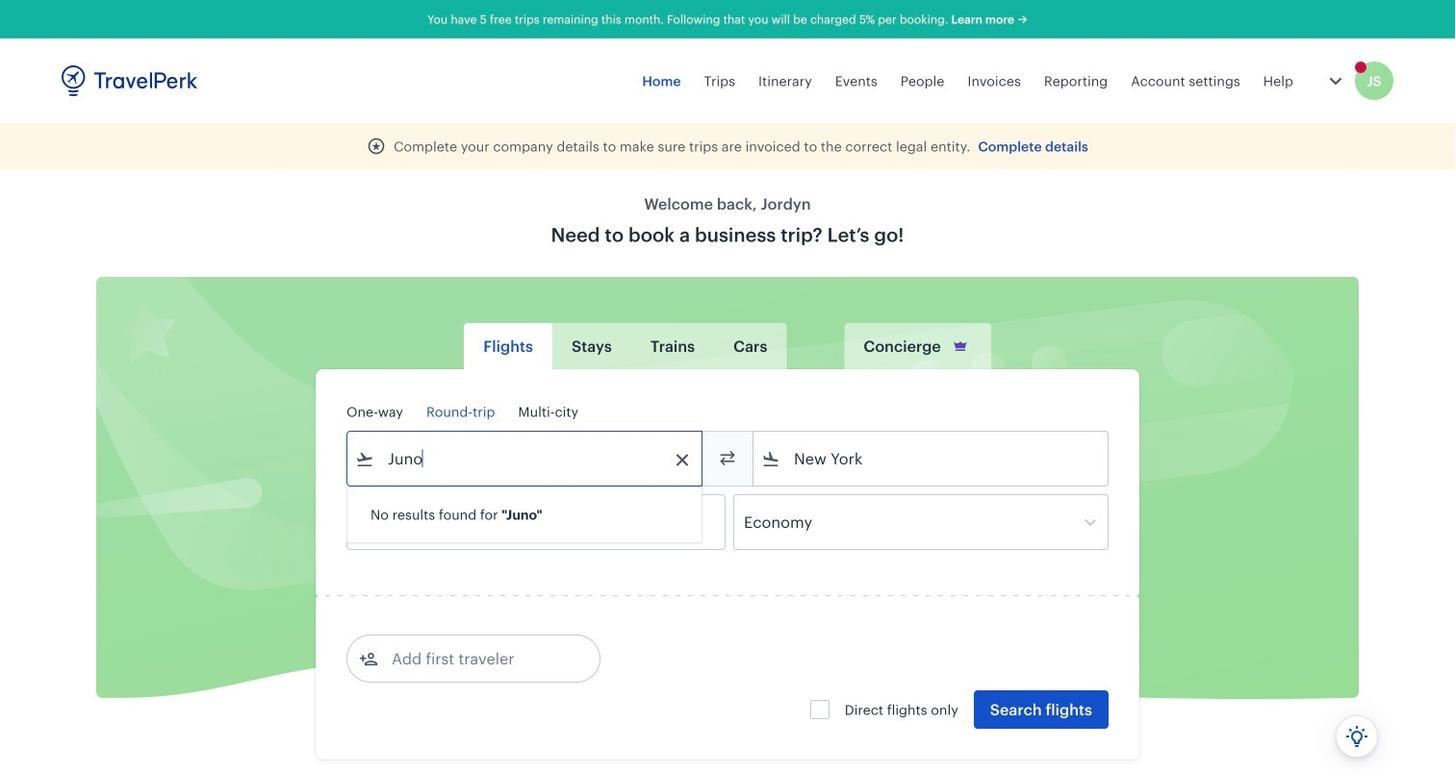 Task type: describe. For each thing, give the bounding box(es) containing it.
From search field
[[374, 444, 677, 474]]

Add first traveler search field
[[378, 644, 578, 675]]

Return text field
[[489, 496, 589, 550]]



Task type: locate. For each thing, give the bounding box(es) containing it.
To search field
[[781, 444, 1083, 474]]

Depart text field
[[374, 496, 474, 550]]



